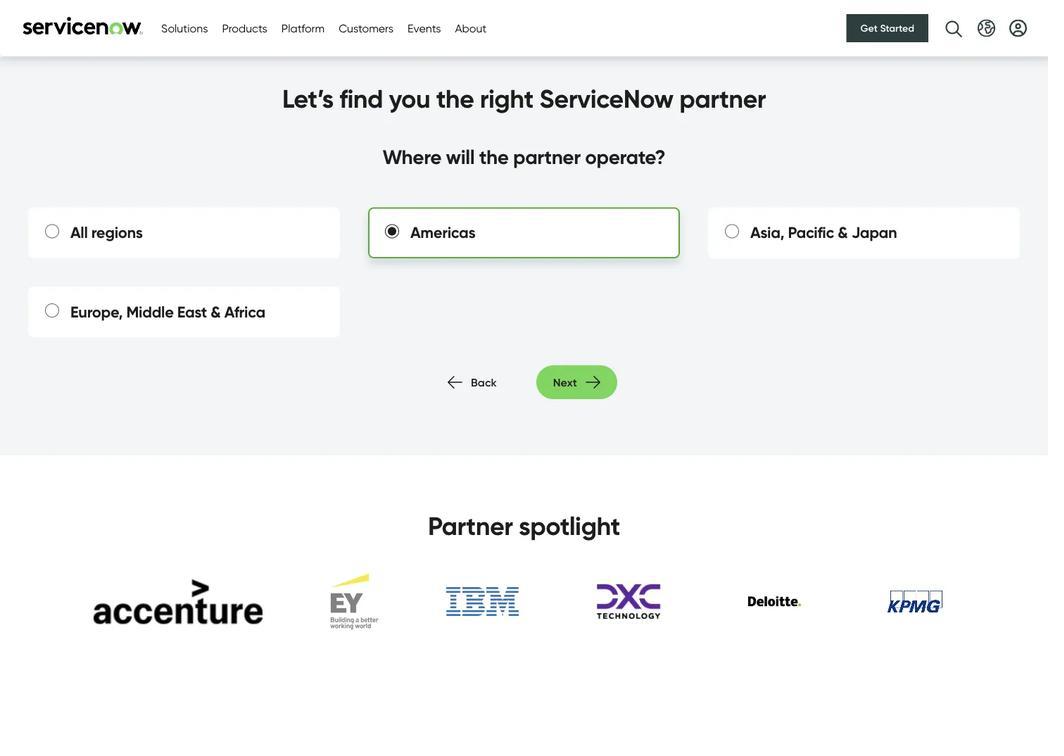 Task type: locate. For each thing, give the bounding box(es) containing it.
solutions button
[[161, 20, 208, 37]]

platform button
[[282, 20, 325, 37]]

about
[[455, 21, 487, 35]]

events button
[[408, 20, 441, 37]]

products
[[222, 21, 268, 35]]

events
[[408, 21, 441, 35]]

products button
[[222, 20, 268, 37]]

started
[[881, 22, 915, 34]]

solutions
[[161, 21, 208, 35]]

about button
[[455, 20, 487, 37]]



Task type: vqa. For each thing, say whether or not it's contained in the screenshot.
'ahefaz1'
no



Task type: describe. For each thing, give the bounding box(es) containing it.
servicenow image
[[21, 17, 144, 35]]

size medium image
[[448, 374, 463, 391]]

customers button
[[339, 20, 394, 37]]

customers
[[339, 21, 394, 35]]

get
[[861, 22, 878, 34]]

get started link
[[847, 14, 929, 42]]

size medium image
[[586, 374, 601, 391]]

get started
[[861, 22, 915, 34]]

go to servicenow account image
[[1010, 19, 1028, 37]]

platform
[[282, 21, 325, 35]]



